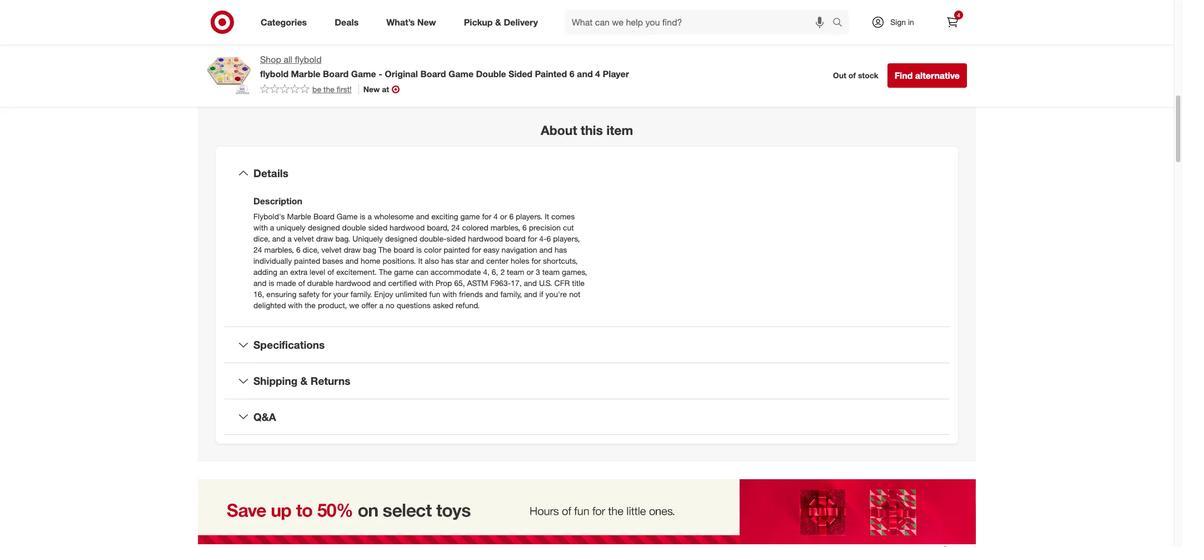 Task type: describe. For each thing, give the bounding box(es) containing it.
uniquely
[[276, 223, 306, 232]]

delighted
[[253, 301, 286, 310]]

what's new link
[[377, 10, 450, 34]]

original
[[385, 68, 418, 79]]

1 horizontal spatial game
[[460, 212, 480, 221]]

all
[[284, 54, 292, 65]]

1 horizontal spatial marbles,
[[491, 223, 520, 232]]

bases
[[322, 256, 343, 266]]

sign in
[[890, 17, 914, 27]]

we
[[349, 301, 359, 310]]

pickup
[[464, 16, 493, 28]]

color
[[424, 245, 441, 255]]

unlimited
[[395, 290, 427, 299]]

categories
[[261, 16, 307, 28]]

find
[[895, 70, 913, 81]]

double
[[476, 68, 506, 79]]

f963-
[[490, 278, 511, 288]]

level
[[310, 267, 325, 277]]

sign
[[890, 17, 906, 27]]

board,
[[427, 223, 449, 232]]

0 vertical spatial or
[[500, 212, 507, 221]]

players,
[[553, 234, 580, 243]]

product,
[[318, 301, 347, 310]]

1 vertical spatial velvet
[[321, 245, 342, 255]]

0 vertical spatial 4
[[957, 12, 960, 18]]

cfr
[[554, 278, 570, 288]]

4 link
[[940, 10, 965, 34]]

excitement.
[[336, 267, 377, 277]]

game inside description flybold's marble board game is a wholesome and exciting game for 4 or 6 players. it comes with a uniquely designed double sided hardwood board, 24 colored marbles, 6 precision cut dice, and a velvet draw bag. uniquely designed double-sided hardwood board for 4-6 players, 24 marbles, 6 dice, velvet draw bag the board is color painted for easy navigation and has individually painted bases and home positions. it also has star and center holes for shortcuts, adding an extra level of excitement. the game can accommodate 4, 6, 2 team or 3 team games, and is made of durable hardwood and certified with prop 65, astm f963-17, and u.s. cfr title 16, ensuring safety for your family. enjoy unlimited fun with friends and family, and if you're not delighted with the product, we offer a no questions asked refund.
[[337, 212, 358, 221]]

bag.
[[335, 234, 350, 243]]

what's new
[[386, 16, 436, 28]]

0 horizontal spatial marbles,
[[264, 245, 294, 255]]

4-
[[539, 234, 547, 243]]

about
[[541, 122, 577, 138]]

0 vertical spatial new
[[417, 16, 436, 28]]

not
[[569, 290, 580, 299]]

for up product, in the left of the page
[[322, 290, 331, 299]]

board right original
[[420, 68, 446, 79]]

your
[[333, 290, 348, 299]]

if
[[539, 290, 543, 299]]

0 vertical spatial dice,
[[253, 234, 270, 243]]

board up be the first!
[[323, 68, 349, 79]]

0 horizontal spatial of
[[298, 278, 305, 288]]

a up uniquely
[[368, 212, 372, 221]]

1 vertical spatial or
[[527, 267, 534, 277]]

find alternative
[[895, 70, 960, 81]]

safety
[[299, 290, 320, 299]]

2 team from the left
[[542, 267, 560, 277]]

0 vertical spatial it
[[545, 212, 549, 221]]

description
[[253, 196, 302, 207]]

and up the board,
[[416, 212, 429, 221]]

and down '3'
[[524, 278, 537, 288]]

and up '4,'
[[471, 256, 484, 266]]

shipping & returns button
[[225, 363, 949, 399]]

1 vertical spatial is
[[416, 245, 422, 255]]

pickup & delivery
[[464, 16, 538, 28]]

fun
[[429, 290, 440, 299]]

0 horizontal spatial 24
[[253, 245, 262, 255]]

4 inside shop all flybold flybold marble board game - original board game double sided painted 6 and 4 player
[[595, 68, 600, 79]]

and up 16,
[[253, 278, 267, 288]]

2
[[500, 267, 505, 277]]

precision
[[529, 223, 561, 232]]

shop
[[260, 54, 281, 65]]

0 vertical spatial board
[[505, 234, 526, 243]]

returns
[[311, 374, 350, 387]]

can
[[416, 267, 428, 277]]

1 vertical spatial board
[[394, 245, 414, 255]]

board inside description flybold's marble board game is a wholesome and exciting game for 4 or 6 players. it comes with a uniquely designed double sided hardwood board, 24 colored marbles, 6 precision cut dice, and a velvet draw bag. uniquely designed double-sided hardwood board for 4-6 players, 24 marbles, 6 dice, velvet draw bag the board is color painted for easy navigation and has individually painted bases and home positions. it also has star and center holes for shortcuts, adding an extra level of excitement. the game can accommodate 4, 6, 2 team or 3 team games, and is made of durable hardwood and certified with prop 65, astm f963-17, and u.s. cfr title 16, ensuring safety for your family. enjoy unlimited fun with friends and family, and if you're not delighted with the product, we offer a no questions asked refund.
[[313, 212, 335, 221]]

0 vertical spatial has
[[555, 245, 567, 255]]

a down flybold's
[[270, 223, 274, 232]]

shipping & returns
[[253, 374, 350, 387]]

exciting
[[431, 212, 458, 221]]

& for pickup
[[495, 16, 501, 28]]

6 down precision
[[547, 234, 551, 243]]

delivery
[[504, 16, 538, 28]]

0 vertical spatial the
[[323, 84, 335, 94]]

q&a button
[[225, 399, 949, 435]]

at
[[382, 84, 389, 94]]

star
[[456, 256, 469, 266]]

4 inside description flybold's marble board game is a wholesome and exciting game for 4 or 6 players. it comes with a uniquely designed double sided hardwood board, 24 colored marbles, 6 precision cut dice, and a velvet draw bag. uniquely designed double-sided hardwood board for 4-6 players, 24 marbles, 6 dice, velvet draw bag the board is color painted for easy navigation and has individually painted bases and home positions. it also has star and center holes for shortcuts, adding an extra level of excitement. the game can accommodate 4, 6, 2 team or 3 team games, and is made of durable hardwood and certified with prop 65, astm f963-17, and u.s. cfr title 16, ensuring safety for your family. enjoy unlimited fun with friends and family, and if you're not delighted with the product, we offer a no questions asked refund.
[[494, 212, 498, 221]]

questions
[[397, 301, 431, 310]]

shipping
[[253, 374, 297, 387]]

offer
[[361, 301, 377, 310]]

new at
[[363, 84, 389, 94]]

affirm
[[640, 6, 661, 16]]

0 vertical spatial of
[[849, 71, 856, 80]]

for left easy
[[472, 245, 481, 255]]

65,
[[454, 278, 465, 288]]

1 horizontal spatial designed
[[385, 234, 417, 243]]

game left -
[[351, 68, 376, 79]]

6 down players. on the left of page
[[522, 223, 527, 232]]

with down can
[[419, 278, 433, 288]]

astm
[[467, 278, 488, 288]]

1 vertical spatial painted
[[294, 256, 320, 266]]

0 vertical spatial draw
[[316, 234, 333, 243]]

shortcuts,
[[543, 256, 578, 266]]

certified
[[388, 278, 417, 288]]

in
[[908, 17, 914, 27]]

over
[[698, 6, 713, 16]]

an
[[280, 267, 288, 277]]

family.
[[351, 290, 372, 299]]

on
[[663, 6, 671, 16]]

with down flybold's
[[253, 223, 268, 232]]

1 vertical spatial the
[[379, 267, 392, 277]]

1 vertical spatial it
[[418, 256, 423, 266]]

player
[[603, 68, 629, 79]]

and down uniquely
[[272, 234, 285, 243]]

navigation
[[502, 245, 537, 255]]

home
[[361, 256, 380, 266]]

marble inside shop all flybold flybold marble board game - original board game double sided painted 6 and 4 player
[[291, 68, 320, 79]]

this
[[581, 122, 603, 138]]

0 vertical spatial designed
[[308, 223, 340, 232]]

title
[[572, 278, 585, 288]]

1 horizontal spatial 24
[[451, 223, 460, 232]]

games,
[[562, 267, 587, 277]]

6,
[[492, 267, 498, 277]]

What can we help you find? suggestions appear below search field
[[565, 10, 835, 34]]

cut
[[563, 223, 574, 232]]

and up enjoy in the left bottom of the page
[[373, 278, 386, 288]]



Task type: locate. For each thing, give the bounding box(es) containing it.
team
[[507, 267, 524, 277], [542, 267, 560, 277]]

with affirm on orders over $100
[[622, 6, 732, 16]]

painted
[[444, 245, 470, 255], [294, 256, 320, 266]]

game up double
[[337, 212, 358, 221]]

1 horizontal spatial is
[[360, 212, 365, 221]]

velvet
[[294, 234, 314, 243], [321, 245, 342, 255]]

0 horizontal spatial dice,
[[253, 234, 270, 243]]

has up the shortcuts,
[[555, 245, 567, 255]]

it
[[545, 212, 549, 221], [418, 256, 423, 266]]

item
[[606, 122, 633, 138]]

the down safety on the left bottom of the page
[[305, 301, 316, 310]]

of down extra
[[298, 278, 305, 288]]

velvet up bases
[[321, 245, 342, 255]]

draw left bag.
[[316, 234, 333, 243]]

marble up be the first! link
[[291, 68, 320, 79]]

find alternative button
[[887, 63, 967, 88]]

1 horizontal spatial board
[[505, 234, 526, 243]]

& left returns
[[300, 374, 308, 387]]

1 vertical spatial 24
[[253, 245, 262, 255]]

0 horizontal spatial or
[[500, 212, 507, 221]]

adding
[[253, 267, 277, 277]]

& inside pickup & delivery link
[[495, 16, 501, 28]]

sided down the board,
[[447, 234, 466, 243]]

1 vertical spatial has
[[441, 256, 454, 266]]

you're
[[545, 290, 567, 299]]

new right what's
[[417, 16, 436, 28]]

0 vertical spatial &
[[495, 16, 501, 28]]

1 vertical spatial &
[[300, 374, 308, 387]]

center
[[486, 256, 509, 266]]

is down adding
[[269, 278, 274, 288]]

has up accommodate
[[441, 256, 454, 266]]

flybold down "shop"
[[260, 68, 289, 79]]

the down positions.
[[379, 267, 392, 277]]

2 vertical spatial is
[[269, 278, 274, 288]]

1 horizontal spatial velvet
[[321, 245, 342, 255]]

1 vertical spatial advertisement region
[[198, 480, 976, 545]]

1 horizontal spatial 4
[[595, 68, 600, 79]]

4 right in
[[957, 12, 960, 18]]

the
[[323, 84, 335, 94], [305, 301, 316, 310]]

2 horizontal spatial of
[[849, 71, 856, 80]]

painted up extra
[[294, 256, 320, 266]]

16,
[[253, 290, 264, 299]]

designed up positions.
[[385, 234, 417, 243]]

game up certified at the bottom left of the page
[[394, 267, 414, 277]]

it up can
[[418, 256, 423, 266]]

family,
[[500, 290, 522, 299]]

board up navigation
[[505, 234, 526, 243]]

1 horizontal spatial new
[[417, 16, 436, 28]]

1 horizontal spatial it
[[545, 212, 549, 221]]

double-
[[420, 234, 447, 243]]

or left '3'
[[527, 267, 534, 277]]

about this item
[[541, 122, 633, 138]]

2 horizontal spatial 4
[[957, 12, 960, 18]]

region
[[198, 480, 976, 547]]

is left the color
[[416, 245, 422, 255]]

3
[[536, 267, 540, 277]]

0 horizontal spatial sided
[[368, 223, 387, 232]]

0 vertical spatial flybold
[[295, 54, 322, 65]]

enjoy
[[374, 290, 393, 299]]

4
[[957, 12, 960, 18], [595, 68, 600, 79], [494, 212, 498, 221]]

1 horizontal spatial flybold
[[295, 54, 322, 65]]

24 down the "exciting"
[[451, 223, 460, 232]]

friends
[[459, 290, 483, 299]]

0 horizontal spatial painted
[[294, 256, 320, 266]]

new left at
[[363, 84, 380, 94]]

of down bases
[[327, 267, 334, 277]]

with down ensuring
[[288, 301, 302, 310]]

4 left players. on the left of page
[[494, 212, 498, 221]]

and inside shop all flybold flybold marble board game - original board game double sided painted 6 and 4 player
[[577, 68, 593, 79]]

board up positions.
[[394, 245, 414, 255]]

deals
[[335, 16, 359, 28]]

out
[[833, 71, 846, 80]]

durable
[[307, 278, 333, 288]]

out of stock
[[833, 71, 878, 80]]

description flybold's marble board game is a wholesome and exciting game for 4 or 6 players. it comes with a uniquely designed double sided hardwood board, 24 colored marbles, 6 precision cut dice, and a velvet draw bag. uniquely designed double-sided hardwood board for 4-6 players, 24 marbles, 6 dice, velvet draw bag the board is color painted for easy navigation and has individually painted bases and home positions. it also has star and center holes for shortcuts, adding an extra level of excitement. the game can accommodate 4, 6, 2 team or 3 team games, and is made of durable hardwood and certified with prop 65, astm f963-17, and u.s. cfr title 16, ensuring safety for your family. enjoy unlimited fun with friends and family, and if you're not delighted with the product, we offer a no questions asked refund.
[[253, 196, 587, 310]]

orders
[[674, 6, 696, 16]]

it up precision
[[545, 212, 549, 221]]

1 horizontal spatial the
[[323, 84, 335, 94]]

6 left players. on the left of page
[[509, 212, 514, 221]]

dice, up level
[[303, 245, 319, 255]]

2 horizontal spatial hardwood
[[468, 234, 503, 243]]

team up the 17,
[[507, 267, 524, 277]]

draw down bag.
[[344, 245, 361, 255]]

for up colored
[[482, 212, 491, 221]]

search
[[828, 18, 854, 29]]

0 horizontal spatial has
[[441, 256, 454, 266]]

1 vertical spatial marble
[[287, 212, 311, 221]]

details button
[[225, 156, 949, 191]]

2 vertical spatial 4
[[494, 212, 498, 221]]

and left player
[[577, 68, 593, 79]]

0 horizontal spatial board
[[394, 245, 414, 255]]

0 vertical spatial is
[[360, 212, 365, 221]]

1 horizontal spatial sided
[[447, 234, 466, 243]]

individually
[[253, 256, 292, 266]]

the inside description flybold's marble board game is a wholesome and exciting game for 4 or 6 players. it comes with a uniquely designed double sided hardwood board, 24 colored marbles, 6 precision cut dice, and a velvet draw bag. uniquely designed double-sided hardwood board for 4-6 players, 24 marbles, 6 dice, velvet draw bag the board is color painted for easy navigation and has individually painted bases and home positions. it also has star and center holes for shortcuts, adding an extra level of excitement. the game can accommodate 4, 6, 2 team or 3 team games, and is made of durable hardwood and certified with prop 65, astm f963-17, and u.s. cfr title 16, ensuring safety for your family. enjoy unlimited fun with friends and family, and if you're not delighted with the product, we offer a no questions asked refund.
[[305, 301, 316, 310]]

with
[[253, 223, 268, 232], [419, 278, 433, 288], [442, 290, 457, 299], [288, 301, 302, 310]]

easy
[[483, 245, 499, 255]]

and left if at bottom
[[524, 290, 537, 299]]

advertisement region
[[600, 32, 967, 74], [198, 480, 976, 545]]

& right pickup
[[495, 16, 501, 28]]

hardwood up easy
[[468, 234, 503, 243]]

or left players. on the left of page
[[500, 212, 507, 221]]

velvet down uniquely
[[294, 234, 314, 243]]

with
[[622, 6, 638, 16]]

1 horizontal spatial has
[[555, 245, 567, 255]]

0 vertical spatial velvet
[[294, 234, 314, 243]]

designed up bag.
[[308, 223, 340, 232]]

1 vertical spatial flybold
[[260, 68, 289, 79]]

the right bag
[[378, 245, 391, 255]]

and
[[577, 68, 593, 79], [416, 212, 429, 221], [272, 234, 285, 243], [539, 245, 552, 255], [345, 256, 359, 266], [471, 256, 484, 266], [253, 278, 267, 288], [373, 278, 386, 288], [524, 278, 537, 288], [485, 290, 498, 299], [524, 290, 537, 299]]

image of flybold marble board game - original board game double sided painted 6 and 4 player image
[[207, 53, 251, 98]]

1 horizontal spatial or
[[527, 267, 534, 277]]

wholesome
[[374, 212, 414, 221]]

1 vertical spatial marbles,
[[264, 245, 294, 255]]

hardwood
[[390, 223, 425, 232], [468, 234, 503, 243], [336, 278, 371, 288]]

a down uniquely
[[287, 234, 292, 243]]

holes
[[511, 256, 529, 266]]

2 horizontal spatial is
[[416, 245, 422, 255]]

1 horizontal spatial dice,
[[303, 245, 319, 255]]

0 vertical spatial the
[[378, 245, 391, 255]]

4,
[[483, 267, 490, 277]]

marble up uniquely
[[287, 212, 311, 221]]

game
[[351, 68, 376, 79], [449, 68, 474, 79], [337, 212, 358, 221]]

sided up uniquely
[[368, 223, 387, 232]]

marbles, down players. on the left of page
[[491, 223, 520, 232]]

2 vertical spatial hardwood
[[336, 278, 371, 288]]

0 horizontal spatial &
[[300, 374, 308, 387]]

sponsored
[[934, 75, 967, 84]]

be the first! link
[[260, 84, 352, 95]]

flybold right all
[[295, 54, 322, 65]]

team up u.s.
[[542, 267, 560, 277]]

2 vertical spatial of
[[298, 278, 305, 288]]

0 vertical spatial sided
[[368, 223, 387, 232]]

0 vertical spatial game
[[460, 212, 480, 221]]

flybold
[[295, 54, 322, 65], [260, 68, 289, 79]]

flybold's
[[253, 212, 285, 221]]

for left 4-
[[528, 234, 537, 243]]

dice,
[[253, 234, 270, 243], [303, 245, 319, 255]]

0 horizontal spatial game
[[394, 267, 414, 277]]

0 horizontal spatial is
[[269, 278, 274, 288]]

specifications
[[253, 339, 325, 351]]

0 horizontal spatial new
[[363, 84, 380, 94]]

for up '3'
[[532, 256, 541, 266]]

with down 'prop'
[[442, 290, 457, 299]]

0 horizontal spatial velvet
[[294, 234, 314, 243]]

0 vertical spatial 24
[[451, 223, 460, 232]]

board
[[505, 234, 526, 243], [394, 245, 414, 255]]

also
[[425, 256, 439, 266]]

painted up star
[[444, 245, 470, 255]]

& for shipping
[[300, 374, 308, 387]]

1 vertical spatial designed
[[385, 234, 417, 243]]

board up bases
[[313, 212, 335, 221]]

marbles, up individually on the left of page
[[264, 245, 294, 255]]

prop
[[436, 278, 452, 288]]

0 horizontal spatial draw
[[316, 234, 333, 243]]

1 vertical spatial draw
[[344, 245, 361, 255]]

and up excitement.
[[345, 256, 359, 266]]

1 horizontal spatial draw
[[344, 245, 361, 255]]

colored
[[462, 223, 488, 232]]

pickup & delivery link
[[454, 10, 552, 34]]

alternative
[[915, 70, 960, 81]]

marble
[[291, 68, 320, 79], [287, 212, 311, 221]]

0 horizontal spatial it
[[418, 256, 423, 266]]

6 up extra
[[296, 245, 300, 255]]

hardwood down excitement.
[[336, 278, 371, 288]]

what's
[[386, 16, 415, 28]]

extra
[[290, 267, 307, 277]]

asked
[[433, 301, 454, 310]]

1 vertical spatial dice,
[[303, 245, 319, 255]]

game up colored
[[460, 212, 480, 221]]

the
[[378, 245, 391, 255], [379, 267, 392, 277]]

0 horizontal spatial team
[[507, 267, 524, 277]]

the right be at top left
[[323, 84, 335, 94]]

game
[[460, 212, 480, 221], [394, 267, 414, 277]]

$100
[[715, 6, 732, 16]]

6 inside shop all flybold flybold marble board game - original board game double sided painted 6 and 4 player
[[570, 68, 574, 79]]

uniquely
[[352, 234, 383, 243]]

details
[[253, 167, 288, 180]]

0 horizontal spatial hardwood
[[336, 278, 371, 288]]

24
[[451, 223, 460, 232], [253, 245, 262, 255]]

1 vertical spatial sided
[[447, 234, 466, 243]]

0 vertical spatial hardwood
[[390, 223, 425, 232]]

dice, down flybold's
[[253, 234, 270, 243]]

17,
[[511, 278, 522, 288]]

and down 4-
[[539, 245, 552, 255]]

1 horizontal spatial &
[[495, 16, 501, 28]]

sided
[[509, 68, 532, 79]]

24 up individually on the left of page
[[253, 245, 262, 255]]

0 horizontal spatial 4
[[494, 212, 498, 221]]

6 right painted
[[570, 68, 574, 79]]

players.
[[516, 212, 543, 221]]

1 vertical spatial hardwood
[[468, 234, 503, 243]]

of right out
[[849, 71, 856, 80]]

1 vertical spatial of
[[327, 267, 334, 277]]

stock
[[858, 71, 878, 80]]

is
[[360, 212, 365, 221], [416, 245, 422, 255], [269, 278, 274, 288]]

bag
[[363, 245, 376, 255]]

a
[[368, 212, 372, 221], [270, 223, 274, 232], [287, 234, 292, 243], [379, 301, 384, 310]]

1 vertical spatial 4
[[595, 68, 600, 79]]

categories link
[[251, 10, 321, 34]]

0 vertical spatial advertisement region
[[600, 32, 967, 74]]

1 horizontal spatial hardwood
[[390, 223, 425, 232]]

hardwood down wholesome
[[390, 223, 425, 232]]

1 horizontal spatial painted
[[444, 245, 470, 255]]

1 team from the left
[[507, 267, 524, 277]]

made
[[276, 278, 296, 288]]

is up double
[[360, 212, 365, 221]]

0 vertical spatial marble
[[291, 68, 320, 79]]

marble inside description flybold's marble board game is a wholesome and exciting game for 4 or 6 players. it comes with a uniquely designed double sided hardwood board, 24 colored marbles, 6 precision cut dice, and a velvet draw bag. uniquely designed double-sided hardwood board for 4-6 players, 24 marbles, 6 dice, velvet draw bag the board is color painted for easy navigation and has individually painted bases and home positions. it also has star and center holes for shortcuts, adding an extra level of excitement. the game can accommodate 4, 6, 2 team or 3 team games, and is made of durable hardwood and certified with prop 65, astm f963-17, and u.s. cfr title 16, ensuring safety for your family. enjoy unlimited fun with friends and family, and if you're not delighted with the product, we offer a no questions asked refund.
[[287, 212, 311, 221]]

1 vertical spatial new
[[363, 84, 380, 94]]

1 vertical spatial game
[[394, 267, 414, 277]]

1 vertical spatial the
[[305, 301, 316, 310]]

0 horizontal spatial flybold
[[260, 68, 289, 79]]

comes
[[551, 212, 575, 221]]

1 horizontal spatial team
[[542, 267, 560, 277]]

1 horizontal spatial of
[[327, 267, 334, 277]]

a left no
[[379, 301, 384, 310]]

& inside shipping & returns dropdown button
[[300, 374, 308, 387]]

and down f963-
[[485, 290, 498, 299]]

shop all flybold flybold marble board game - original board game double sided painted 6 and 4 player
[[260, 54, 629, 79]]

draw
[[316, 234, 333, 243], [344, 245, 361, 255]]

4 left player
[[595, 68, 600, 79]]

0 vertical spatial marbles,
[[491, 223, 520, 232]]

0 vertical spatial painted
[[444, 245, 470, 255]]

deals link
[[325, 10, 372, 34]]

specifications button
[[225, 327, 949, 363]]

0 horizontal spatial designed
[[308, 223, 340, 232]]

game left double
[[449, 68, 474, 79]]

be the first!
[[312, 84, 352, 94]]

0 horizontal spatial the
[[305, 301, 316, 310]]



Task type: vqa. For each thing, say whether or not it's contained in the screenshot.
"eligible" associated with -
no



